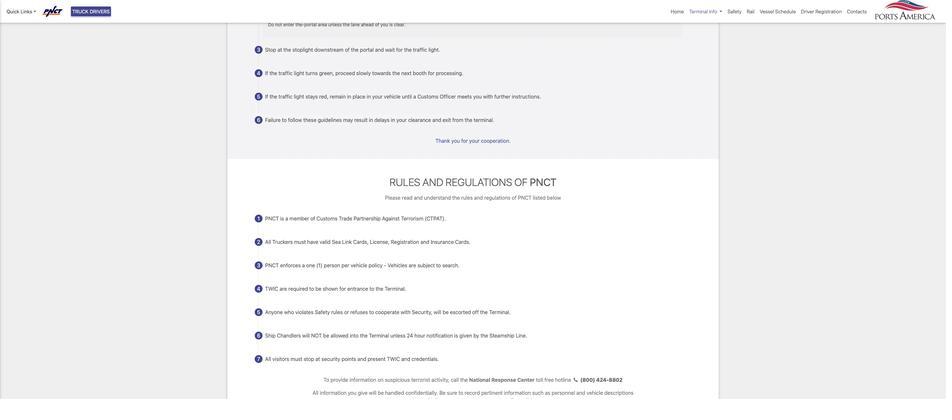 Task type: vqa. For each thing, say whether or not it's contained in the screenshot.
"that"
no



Task type: locate. For each thing, give the bounding box(es) containing it.
2 vertical spatial will
[[369, 390, 377, 396]]

safety right violates
[[315, 310, 330, 315]]

1 vertical spatial 3
[[257, 263, 260, 269]]

with left further
[[484, 94, 493, 100]]

0 vertical spatial at
[[278, 47, 282, 53]]

twic right present
[[387, 356, 400, 362]]

in right result
[[369, 117, 373, 123]]

and up understand
[[423, 176, 444, 189]]

toll
[[536, 377, 544, 383]]

the up 'failure'
[[270, 94, 277, 100]]

will right security,
[[434, 310, 442, 315]]

all
[[265, 239, 271, 245], [265, 356, 271, 362], [313, 390, 319, 396]]

the right the from
[[465, 117, 473, 123]]

must left have
[[294, 239, 306, 245]]

safety left rail in the top of the page
[[728, 8, 742, 14]]

1 vertical spatial customs
[[317, 216, 338, 222]]

the right call
[[461, 377, 468, 383]]

1 vertical spatial all
[[265, 356, 271, 362]]

2
[[257, 239, 260, 245]]

you left give
[[348, 390, 357, 396]]

1 vertical spatial twic
[[387, 356, 400, 362]]

the left stoplight
[[284, 47, 291, 53]]

vehicle down (800) 424-8802 link at right bottom
[[587, 390, 604, 396]]

0 vertical spatial are
[[409, 263, 416, 269]]

the right understand
[[453, 195, 460, 201]]

a
[[414, 94, 416, 100], [286, 216, 288, 222], [302, 263, 305, 269]]

your
[[373, 94, 383, 100], [397, 117, 407, 123], [470, 138, 480, 144]]

vehicle left until
[[384, 94, 401, 100]]

for right "wait"
[[397, 47, 403, 53]]

0 vertical spatial your
[[373, 94, 383, 100]]

into
[[350, 333, 359, 339]]

is left given on the left of page
[[455, 333, 458, 339]]

7
[[257, 356, 260, 362]]

light left turns
[[294, 70, 304, 76]]

1 horizontal spatial your
[[397, 117, 407, 123]]

0 horizontal spatial twic
[[265, 286, 278, 292]]

0 horizontal spatial with
[[401, 310, 411, 315]]

slowly
[[357, 70, 371, 76]]

1 horizontal spatial rules
[[462, 195, 473, 201]]

2 horizontal spatial will
[[434, 310, 442, 315]]

terminal up present
[[369, 333, 389, 339]]

1 vertical spatial unless
[[391, 333, 406, 339]]

rules left or
[[332, 310, 343, 315]]

will
[[434, 310, 442, 315], [302, 333, 310, 339], [369, 390, 377, 396]]

one
[[306, 263, 315, 269]]

1 horizontal spatial portal
[[360, 47, 374, 53]]

1 vertical spatial terminal
[[369, 333, 389, 339]]

customs left trade
[[317, 216, 338, 222]]

response
[[492, 377, 517, 383]]

safety
[[728, 8, 742, 14], [315, 310, 330, 315]]

credentials.
[[412, 356, 439, 362]]

next
[[402, 70, 412, 76]]

if down the stop
[[265, 70, 268, 76]]

1 vertical spatial 5
[[257, 310, 260, 315]]

information down provide
[[320, 390, 347, 396]]

info
[[710, 8, 718, 14]]

0 vertical spatial a
[[414, 94, 416, 100]]

1 4 from the top
[[257, 70, 260, 76]]

0 vertical spatial 5
[[257, 94, 260, 100]]

place
[[353, 94, 366, 100]]

truckers
[[273, 239, 293, 245]]

0 horizontal spatial safety
[[315, 310, 330, 315]]

cards.
[[455, 239, 471, 245]]

0 vertical spatial twic
[[265, 286, 278, 292]]

must left stop
[[291, 356, 303, 362]]

by
[[474, 333, 480, 339]]

0 vertical spatial light
[[294, 70, 304, 76]]

booth
[[413, 70, 427, 76]]

your left clearance
[[397, 117, 407, 123]]

all inside all information you give will be handled confidentially. be sure to record pertinent information such as personnel and vehicle descriptions along with license plate and boat numbers if possible.
[[313, 390, 319, 396]]

numbers
[[489, 398, 510, 400]]

1 vertical spatial at
[[316, 356, 320, 362]]

2 5 from the top
[[257, 310, 260, 315]]

are left required
[[280, 286, 287, 292]]

and left "wait"
[[375, 47, 384, 53]]

3 down 2
[[257, 263, 260, 269]]

0 vertical spatial vehicle
[[384, 94, 401, 100]]

1 vertical spatial rules
[[332, 310, 343, 315]]

0 vertical spatial with
[[484, 94, 493, 100]]

a left member
[[286, 216, 288, 222]]

traffic
[[413, 47, 427, 53], [279, 70, 293, 76], [279, 94, 293, 100]]

light
[[294, 70, 304, 76], [294, 94, 304, 100]]

these
[[304, 117, 317, 123]]

0 horizontal spatial is
[[280, 216, 284, 222]]

0 horizontal spatial terminal.
[[385, 286, 406, 292]]

will left "not"
[[302, 333, 310, 339]]

1 vertical spatial must
[[291, 356, 303, 362]]

0 vertical spatial rules
[[462, 195, 473, 201]]

2 4 from the top
[[257, 286, 260, 292]]

0 vertical spatial registration
[[816, 8, 842, 14]]

1 horizontal spatial information
[[350, 377, 377, 383]]

rules
[[390, 176, 421, 189]]

be right "not"
[[323, 333, 329, 339]]

the
[[343, 22, 350, 27], [284, 47, 291, 53], [351, 47, 359, 53], [404, 47, 412, 53], [270, 70, 277, 76], [393, 70, 400, 76], [270, 94, 277, 100], [465, 117, 473, 123], [453, 195, 460, 201], [376, 286, 384, 292], [481, 310, 488, 315], [360, 333, 368, 339], [481, 333, 489, 339], [461, 377, 468, 383]]

1 horizontal spatial vehicle
[[384, 94, 401, 100]]

0 vertical spatial unless
[[328, 22, 342, 27]]

security
[[322, 356, 340, 362]]

line.
[[516, 333, 527, 339]]

0 horizontal spatial customs
[[317, 216, 338, 222]]

below
[[547, 195, 561, 201]]

424-
[[597, 377, 609, 383]]

schedule
[[776, 8, 797, 14]]

all truckers must have valid sea link cards, license, registration and insurance cards.
[[265, 239, 471, 245]]

2 vertical spatial a
[[302, 263, 305, 269]]

vehicle right per
[[351, 263, 368, 269]]

traffic left turns
[[279, 70, 293, 76]]

points
[[342, 356, 356, 362]]

is left clear.
[[390, 22, 393, 27]]

0 horizontal spatial will
[[302, 333, 310, 339]]

0 horizontal spatial vehicle
[[351, 263, 368, 269]]

1 vertical spatial 4
[[257, 286, 260, 292]]

at right stop
[[316, 356, 320, 362]]

red,
[[319, 94, 329, 100]]

1 vertical spatial terminal.
[[490, 310, 511, 315]]

4
[[257, 70, 260, 76], [257, 286, 260, 292]]

exit
[[443, 117, 451, 123]]

1 vertical spatial traffic
[[279, 70, 293, 76]]

0 horizontal spatial your
[[373, 94, 383, 100]]

3
[[257, 47, 260, 53], [257, 263, 260, 269]]

0 vertical spatial 6
[[257, 117, 260, 123]]

wait
[[386, 47, 395, 53]]

0 vertical spatial 4
[[257, 70, 260, 76]]

if
[[265, 70, 268, 76], [265, 94, 268, 100]]

if for if the traffic light stays red, remain in place in your vehicle until a customs officer meets you with further instructions.
[[265, 94, 268, 100]]

1 if from the top
[[265, 70, 268, 76]]

1 vertical spatial safety
[[315, 310, 330, 315]]

of
[[375, 22, 380, 27], [345, 47, 350, 53], [515, 176, 528, 189], [512, 195, 517, 201], [311, 216, 315, 222]]

pnct
[[530, 176, 557, 189], [518, 195, 532, 201], [265, 216, 279, 222], [265, 263, 279, 269]]

all for all information you give will be handled confidentially. be sure to record pertinent information such as personnel and vehicle descriptions along with license plate and boat numbers if possible.
[[313, 390, 319, 396]]

be left shown
[[316, 286, 322, 292]]

portal left "wait"
[[360, 47, 374, 53]]

ahead
[[361, 22, 374, 27]]

steamship
[[490, 333, 515, 339]]

1 horizontal spatial terminal
[[690, 8, 708, 14]]

1 horizontal spatial customs
[[418, 94, 439, 100]]

handled
[[385, 390, 404, 396]]

your left 'cooperation.'
[[470, 138, 480, 144]]

turns
[[306, 70, 318, 76]]

until
[[402, 94, 412, 100]]

2 vertical spatial your
[[470, 138, 480, 144]]

be
[[316, 286, 322, 292], [443, 310, 449, 315], [323, 333, 329, 339], [378, 390, 384, 396]]

for
[[397, 47, 403, 53], [428, 70, 435, 76], [462, 138, 468, 144], [340, 286, 346, 292]]

0 vertical spatial must
[[294, 239, 306, 245]]

1 horizontal spatial registration
[[816, 8, 842, 14]]

to right required
[[310, 286, 314, 292]]

be left escorted
[[443, 310, 449, 315]]

2 6 from the top
[[257, 333, 260, 339]]

and down the rules and regulations of pnct
[[475, 195, 483, 201]]

1 horizontal spatial unless
[[391, 333, 406, 339]]

the down the stop
[[270, 70, 277, 76]]

quick links
[[7, 8, 32, 14]]

you inside all information you give will be handled confidentially. be sure to record pertinent information such as personnel and vehicle descriptions along with license plate and boat numbers if possible.
[[348, 390, 357, 396]]

2 vertical spatial vehicle
[[587, 390, 604, 396]]

6 for ship chandlers will not be allowed into the terminal unless 24 hour notification is given by the steamship line.
[[257, 333, 260, 339]]

2 vertical spatial is
[[455, 333, 458, 339]]

2 horizontal spatial with
[[484, 94, 493, 100]]

customs left officer
[[418, 94, 439, 100]]

pnct is a member of customs trade partnership against terrorism (ctpat).
[[265, 216, 446, 222]]

sea
[[332, 239, 341, 245]]

you right thank
[[452, 138, 460, 144]]

terminal. down vehicles
[[385, 286, 406, 292]]

terminal. up steamship
[[490, 310, 511, 315]]

0 vertical spatial all
[[265, 239, 271, 245]]

2 vertical spatial traffic
[[279, 94, 293, 100]]

0 horizontal spatial unless
[[328, 22, 342, 27]]

stays
[[306, 94, 318, 100]]

vessel schedule
[[760, 8, 797, 14]]

1 vertical spatial vehicle
[[351, 263, 368, 269]]

vehicle
[[384, 94, 401, 100], [351, 263, 368, 269], [587, 390, 604, 396]]

0 vertical spatial safety
[[728, 8, 742, 14]]

1 horizontal spatial safety
[[728, 8, 742, 14]]

1 3 from the top
[[257, 47, 260, 53]]

traffic left light.
[[413, 47, 427, 53]]

required
[[289, 286, 308, 292]]

1 5 from the top
[[257, 94, 260, 100]]

light left stays
[[294, 94, 304, 100]]

1 vertical spatial light
[[294, 94, 304, 100]]

registration down terrorism
[[391, 239, 419, 245]]

1 horizontal spatial a
[[302, 263, 305, 269]]

registration right the driver
[[816, 8, 842, 14]]

to right entrance at the left of the page
[[370, 286, 375, 292]]

3 left the stop
[[257, 47, 260, 53]]

with down the confidentially.
[[425, 398, 435, 400]]

is left member
[[280, 216, 284, 222]]

1 vertical spatial regulations
[[485, 195, 511, 201]]

at right the stop
[[278, 47, 282, 53]]

in right delays
[[391, 117, 395, 123]]

information up if in the right bottom of the page
[[505, 390, 531, 396]]

processing.
[[436, 70, 464, 76]]

driver registration
[[802, 8, 842, 14]]

0 vertical spatial if
[[265, 70, 268, 76]]

1 vertical spatial if
[[265, 94, 268, 100]]

against
[[382, 216, 400, 222]]

2 horizontal spatial vehicle
[[587, 390, 604, 396]]

2 3 from the top
[[257, 263, 260, 269]]

1 6 from the top
[[257, 117, 260, 123]]

terminal info
[[690, 8, 718, 14]]

proceed
[[336, 70, 355, 76]]

vessel schedule link
[[758, 5, 799, 18]]

0 vertical spatial is
[[390, 22, 393, 27]]

2 vertical spatial all
[[313, 390, 319, 396]]

entrance
[[348, 286, 369, 292]]

cards,
[[353, 239, 369, 245]]

1 light from the top
[[294, 70, 304, 76]]

be down on
[[378, 390, 384, 396]]

0 vertical spatial terminal
[[690, 8, 708, 14]]

record
[[465, 390, 480, 396]]

traffic for if the traffic light stays red, remain in place in your vehicle until a customs officer meets you with further instructions.
[[279, 94, 293, 100]]

the left 'lane'
[[343, 22, 350, 27]]

a left one
[[302, 263, 305, 269]]

0 horizontal spatial rules
[[332, 310, 343, 315]]

portal left area
[[305, 22, 317, 27]]

if up 'failure'
[[265, 94, 268, 100]]

0 horizontal spatial portal
[[305, 22, 317, 27]]

boat
[[477, 398, 488, 400]]

terminal left info
[[690, 8, 708, 14]]

all visitors must stop at security points and present twic and credentials.
[[265, 356, 439, 362]]

unless left 24
[[391, 333, 406, 339]]

2 light from the top
[[294, 94, 304, 100]]

traffic for if the traffic light turns green, proceed slowly towards the next booth for processing.
[[279, 70, 293, 76]]

1 horizontal spatial with
[[425, 398, 435, 400]]

6
[[257, 117, 260, 123], [257, 333, 260, 339]]

stop
[[304, 356, 314, 362]]

0 horizontal spatial are
[[280, 286, 287, 292]]

and
[[375, 47, 384, 53], [433, 117, 442, 123], [423, 176, 444, 189], [414, 195, 423, 201], [475, 195, 483, 201], [421, 239, 430, 245], [358, 356, 367, 362], [402, 356, 411, 362], [577, 390, 586, 396], [467, 398, 476, 400]]

will inside all information you give will be handled confidentially. be sure to record pertinent information such as personnel and vehicle descriptions along with license plate and boat numbers if possible.
[[369, 390, 377, 396]]

6 left the ship
[[257, 333, 260, 339]]

violates
[[296, 310, 314, 315]]

2 if from the top
[[265, 94, 268, 100]]

1 vertical spatial is
[[280, 216, 284, 222]]

with left security,
[[401, 310, 411, 315]]

to up plate
[[459, 390, 464, 396]]

1 vertical spatial will
[[302, 333, 310, 339]]

0 horizontal spatial a
[[286, 216, 288, 222]]

and right points
[[358, 356, 367, 362]]

do
[[268, 22, 274, 27]]

8802
[[609, 377, 623, 383]]

0 vertical spatial 3
[[257, 47, 260, 53]]

will right give
[[369, 390, 377, 396]]

twic
[[265, 286, 278, 292], [387, 356, 400, 362]]

1 vertical spatial a
[[286, 216, 288, 222]]

traffic up follow
[[279, 94, 293, 100]]

the-
[[296, 22, 305, 27]]

(800) 424-8802 link
[[572, 377, 623, 383]]

and left credentials.
[[402, 356, 411, 362]]

search.
[[443, 263, 460, 269]]

pnct up listed at the right
[[530, 176, 557, 189]]

in right place
[[367, 94, 371, 100]]

terminal
[[690, 8, 708, 14], [369, 333, 389, 339]]

policy
[[369, 263, 383, 269]]

a right until
[[414, 94, 416, 100]]

safety inside "safety" link
[[728, 8, 742, 14]]

quick links link
[[7, 8, 36, 15]]

regulations down the rules and regulations of pnct
[[485, 195, 511, 201]]

are left subject at bottom left
[[409, 263, 416, 269]]

must for truckers
[[294, 239, 306, 245]]

information up give
[[350, 377, 377, 383]]

1 vertical spatial your
[[397, 117, 407, 123]]

6 left 'failure'
[[257, 117, 260, 123]]

2 horizontal spatial your
[[470, 138, 480, 144]]

escorted
[[450, 310, 471, 315]]

1 vertical spatial 6
[[257, 333, 260, 339]]

a for pnct is a member of customs trade partnership against terrorism (ctpat).
[[286, 216, 288, 222]]

regulations up please read and understand the rules and regulations of pnct listed below
[[446, 176, 513, 189]]

and down record
[[467, 398, 476, 400]]



Task type: describe. For each thing, give the bounding box(es) containing it.
center
[[518, 377, 535, 383]]

1 vertical spatial registration
[[391, 239, 419, 245]]

terrorism
[[401, 216, 424, 222]]

0 vertical spatial regulations
[[446, 176, 513, 189]]

further
[[495, 94, 511, 100]]

4 for twic are required to be shown for entrance to the terminal.
[[257, 286, 260, 292]]

pnct left listed at the right
[[518, 195, 532, 201]]

1 vertical spatial portal
[[360, 47, 374, 53]]

if the traffic light stays red, remain in place in your vehicle until a customs officer meets you with further instructions.
[[265, 94, 541, 100]]

suspicious
[[385, 377, 410, 383]]

0 horizontal spatial terminal
[[369, 333, 389, 339]]

ship chandlers will not be allowed into the terminal unless 24 hour notification is given by the steamship line.
[[265, 333, 527, 339]]

safety link
[[726, 5, 745, 18]]

0 vertical spatial customs
[[418, 94, 439, 100]]

do not enter the-portal area unless the lane ahead of you is clear.
[[268, 22, 406, 27]]

for right thank
[[462, 138, 468, 144]]

quick
[[7, 8, 19, 14]]

stop at the stoplight downstream of the portal and wait for the traffic light.
[[265, 47, 440, 53]]

present
[[368, 356, 386, 362]]

vehicle inside all information you give will be handled confidentially. be sure to record pertinent information such as personnel and vehicle descriptions along with license plate and boat numbers if possible.
[[587, 390, 604, 396]]

drivers
[[90, 8, 110, 14]]

notification
[[427, 333, 453, 339]]

6 for failure to follow these guidelines may result in delays in your clearance and exit from the terminal.
[[257, 117, 260, 123]]

0 vertical spatial portal
[[305, 22, 317, 27]]

enter
[[284, 22, 295, 27]]

possible.
[[515, 398, 537, 400]]

to left follow
[[282, 117, 287, 123]]

the right off
[[481, 310, 488, 315]]

chandlers
[[277, 333, 301, 339]]

5 for if the traffic light stays red, remain in place in your vehicle until a customs officer meets you with further instructions.
[[257, 94, 260, 100]]

your for vehicle
[[373, 94, 383, 100]]

home
[[671, 8, 685, 14]]

to inside all information you give will be handled confidentially. be sure to record pertinent information such as personnel and vehicle descriptions along with license plate and boat numbers if possible.
[[459, 390, 464, 396]]

contacts
[[848, 8, 868, 14]]

national
[[470, 377, 491, 383]]

with inside all information you give will be handled confidentially. be sure to record pertinent information such as personnel and vehicle descriptions along with license plate and boat numbers if possible.
[[425, 398, 435, 400]]

phone image
[[572, 378, 581, 383]]

for right shown
[[340, 286, 346, 292]]

or
[[344, 310, 349, 315]]

all for all truckers must have valid sea link cards, license, registration and insurance cards.
[[265, 239, 271, 245]]

license,
[[370, 239, 390, 245]]

failure to follow these guidelines may result in delays in your clearance and exit from the terminal.
[[265, 117, 495, 123]]

(800)
[[581, 377, 596, 383]]

5 for anyone who violates safety rules or refuses to cooperate with security, will be escorted off the terminal.
[[257, 310, 260, 315]]

all for all visitors must stop at security points and present twic and credentials.
[[265, 356, 271, 362]]

terminal.
[[474, 117, 495, 123]]

hotline
[[556, 377, 572, 383]]

0 vertical spatial will
[[434, 310, 442, 315]]

and down phone image
[[577, 390, 586, 396]]

result
[[355, 117, 368, 123]]

personnel
[[552, 390, 575, 396]]

free
[[545, 377, 554, 383]]

truck drivers
[[72, 8, 110, 14]]

(ctpat).
[[425, 216, 446, 222]]

clearance
[[408, 117, 431, 123]]

not
[[311, 333, 322, 339]]

twic are required to be shown for entrance to the terminal.
[[265, 286, 406, 292]]

trade
[[339, 216, 353, 222]]

vehicles
[[388, 263, 408, 269]]

3 for pnct enforces a one (1) person per vehicle policy - vehicles are subject to search.
[[257, 263, 260, 269]]

given
[[460, 333, 472, 339]]

to provide information on suspicious terrorist activity, call the national response center toll free hotline
[[324, 377, 572, 383]]

refuses
[[351, 310, 368, 315]]

if for if the traffic light turns green, proceed slowly towards the next booth for processing.
[[265, 70, 268, 76]]

to right refuses
[[370, 310, 374, 315]]

member
[[290, 216, 309, 222]]

lane
[[351, 22, 360, 27]]

2 horizontal spatial a
[[414, 94, 416, 100]]

home link
[[669, 5, 687, 18]]

meets
[[458, 94, 472, 100]]

person
[[324, 263, 340, 269]]

the right into
[[360, 333, 368, 339]]

1 horizontal spatial at
[[316, 356, 320, 362]]

security,
[[412, 310, 433, 315]]

light for stays
[[294, 94, 304, 100]]

rail link
[[745, 5, 758, 18]]

terrorist
[[412, 377, 430, 383]]

area
[[318, 22, 327, 27]]

1
[[258, 216, 260, 222]]

valid
[[320, 239, 331, 245]]

pnct right 1
[[265, 216, 279, 222]]

rail
[[747, 8, 755, 14]]

0 horizontal spatial at
[[278, 47, 282, 53]]

if the traffic light turns green, proceed slowly towards the next booth for processing.
[[265, 70, 464, 76]]

as
[[545, 390, 551, 396]]

you right meets
[[474, 94, 482, 100]]

stoplight
[[293, 47, 313, 53]]

such
[[533, 390, 544, 396]]

your for clearance
[[397, 117, 407, 123]]

2 horizontal spatial is
[[455, 333, 458, 339]]

please
[[385, 195, 401, 201]]

and right read
[[414, 195, 423, 201]]

truck drivers link
[[71, 6, 111, 16]]

provide
[[331, 377, 348, 383]]

the up slowly at the top left of the page
[[351, 47, 359, 53]]

for right booth
[[428, 70, 435, 76]]

plate
[[454, 398, 465, 400]]

be inside all information you give will be handled confidentially. be sure to record pertinent information such as personnel and vehicle descriptions along with license plate and boat numbers if possible.
[[378, 390, 384, 396]]

and left insurance
[[421, 239, 430, 245]]

1 horizontal spatial is
[[390, 22, 393, 27]]

off
[[473, 310, 479, 315]]

who
[[284, 310, 294, 315]]

0 vertical spatial terminal.
[[385, 286, 406, 292]]

listed
[[533, 195, 546, 201]]

if
[[511, 398, 514, 400]]

green,
[[319, 70, 334, 76]]

license
[[436, 398, 452, 400]]

rules and regulations of pnct
[[390, 176, 557, 189]]

the right "wait"
[[404, 47, 412, 53]]

1 horizontal spatial are
[[409, 263, 416, 269]]

contacts link
[[845, 5, 870, 18]]

in left place
[[347, 94, 352, 100]]

3 for stop at the stoplight downstream of the portal and wait for the traffic light.
[[257, 47, 260, 53]]

truck
[[72, 8, 89, 14]]

registration inside driver registration link
[[816, 8, 842, 14]]

partnership
[[354, 216, 381, 222]]

4 for if the traffic light turns green, proceed slowly towards the next booth for processing.
[[257, 70, 260, 76]]

downstream
[[315, 47, 344, 53]]

0 vertical spatial traffic
[[413, 47, 427, 53]]

be
[[440, 390, 446, 396]]

light.
[[429, 47, 440, 53]]

1 horizontal spatial twic
[[387, 356, 400, 362]]

(1)
[[317, 263, 323, 269]]

pnct left "enforces" in the bottom of the page
[[265, 263, 279, 269]]

shown
[[323, 286, 338, 292]]

may
[[343, 117, 353, 123]]

and left exit
[[433, 117, 442, 123]]

to left search.
[[437, 263, 441, 269]]

1 horizontal spatial terminal.
[[490, 310, 511, 315]]

must for visitors
[[291, 356, 303, 362]]

2 horizontal spatial information
[[505, 390, 531, 396]]

terminal inside the terminal info link
[[690, 8, 708, 14]]

the left the next
[[393, 70, 400, 76]]

clear.
[[394, 22, 406, 27]]

a for pnct enforces a one (1) person per vehicle policy - vehicles are subject to search.
[[302, 263, 305, 269]]

sure
[[447, 390, 458, 396]]

pertinent
[[482, 390, 503, 396]]

0 horizontal spatial information
[[320, 390, 347, 396]]

light for turns
[[294, 70, 304, 76]]

the right by
[[481, 333, 489, 339]]

1 vertical spatial with
[[401, 310, 411, 315]]

you left clear.
[[381, 22, 388, 27]]

(800) 424-8802
[[581, 377, 623, 383]]

please read and understand the rules and regulations of pnct listed below
[[385, 195, 561, 201]]

enforces
[[280, 263, 301, 269]]

the right entrance at the left of the page
[[376, 286, 384, 292]]



